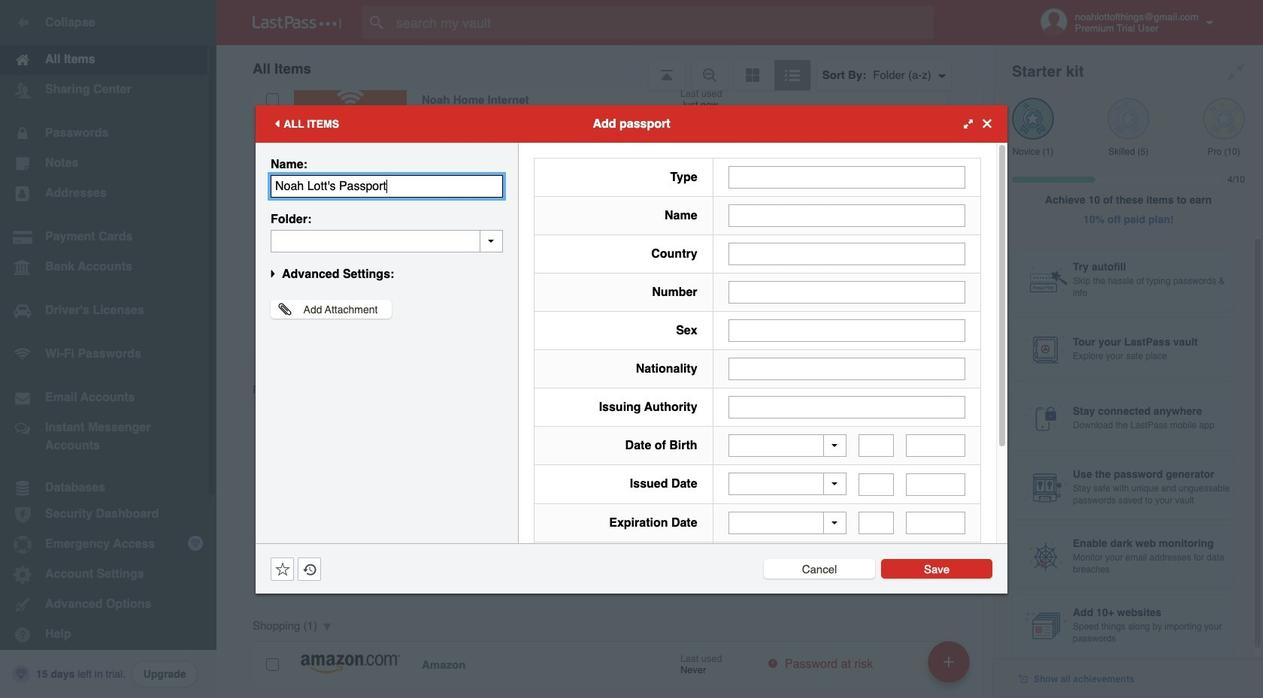 Task type: locate. For each thing, give the bounding box(es) containing it.
new item navigation
[[923, 637, 979, 699]]

dialog
[[256, 105, 1008, 652]]

None text field
[[729, 204, 966, 227], [271, 230, 503, 252], [729, 281, 966, 304], [729, 358, 966, 380], [859, 435, 895, 457], [907, 474, 966, 496], [729, 204, 966, 227], [271, 230, 503, 252], [729, 281, 966, 304], [729, 358, 966, 380], [859, 435, 895, 457], [907, 474, 966, 496]]

None text field
[[729, 166, 966, 188], [271, 175, 503, 197], [729, 243, 966, 265], [729, 319, 966, 342], [729, 396, 966, 419], [907, 435, 966, 457], [859, 474, 895, 496], [859, 512, 895, 535], [907, 512, 966, 535], [729, 166, 966, 188], [271, 175, 503, 197], [729, 243, 966, 265], [729, 319, 966, 342], [729, 396, 966, 419], [907, 435, 966, 457], [859, 474, 895, 496], [859, 512, 895, 535], [907, 512, 966, 535]]

new item image
[[944, 657, 955, 668]]

search my vault text field
[[363, 6, 964, 39]]

Search search field
[[363, 6, 964, 39]]



Task type: describe. For each thing, give the bounding box(es) containing it.
lastpass image
[[253, 16, 342, 29]]

main navigation navigation
[[0, 0, 217, 699]]

vault options navigation
[[217, 45, 995, 90]]



Task type: vqa. For each thing, say whether or not it's contained in the screenshot.
New item image
yes



